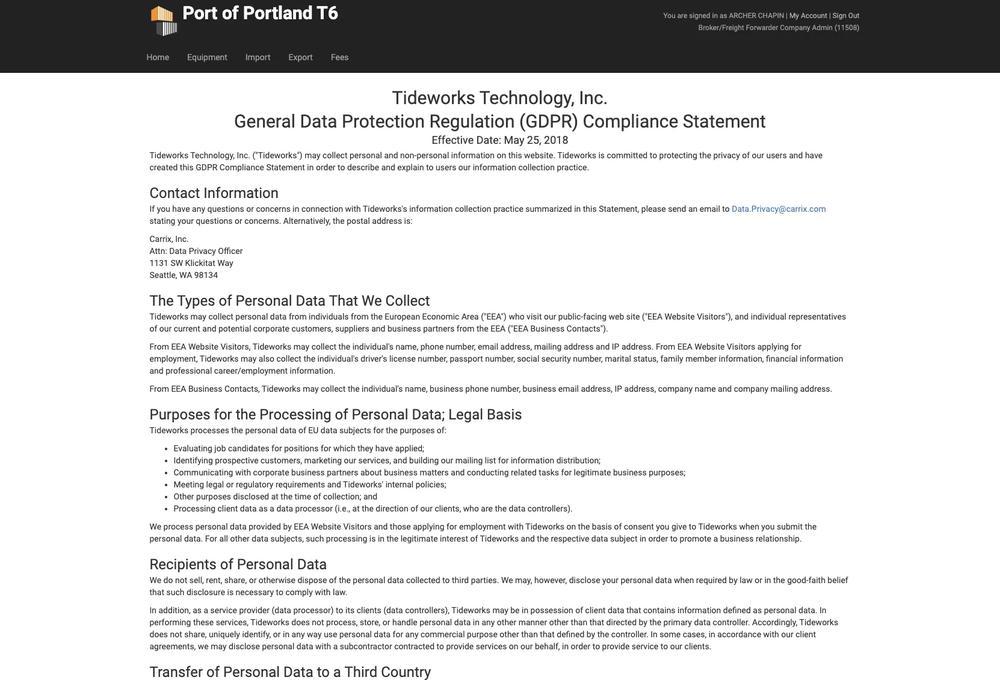 Task type: describe. For each thing, give the bounding box(es) containing it.
a inside we process personal data provided by eea website visitors and those applying for employment with tideworks on the basis of consent you give to tideworks when you submit the personal data.  for all other data subjects, such processing is in the legitimate interest of tideworks and the respective data subject in order to promote a business relationship.
[[714, 534, 719, 544]]

with down accordingly,
[[764, 630, 780, 640]]

as inside evaluating job candidates for positions for which they have applied; identifying prospective customers, marketing our services, and building our mailing list for information distribution; communicating with corporate business partners about business matters and conducting related tasks for legitimate business purposes; meeting legal or regulatory requirements and tideworks' internal policies; other purposes disclosed at the time of collection; and processing client data as a data processor (i.e., at the direction of our clients, who are the data controllers).
[[259, 504, 268, 514]]

of down employment
[[471, 534, 478, 544]]

0 vertical spatial inc.
[[579, 88, 609, 109]]

the down directed
[[598, 630, 610, 640]]

these
[[193, 618, 214, 628]]

clients,
[[435, 504, 461, 514]]

to left describe
[[338, 163, 345, 172]]

concerns
[[256, 204, 291, 214]]

such inside recipients of personal data we do not sell, rent, share, or otherwise dispose of the personal data collected to third parties.  we may, however, disclose your personal data when required by law or in the good-faith belief that such disclosure is necessary to comply with law.
[[166, 588, 185, 598]]

this inside contact information if you have any questions or concerns in connection with tideworks's information collection practice summarized in this statement, please send an email to data.privacy@carrix.com stating your questions or concerns.  alternatively, the postal address is:
[[583, 204, 597, 214]]

0 vertical spatial service
[[211, 606, 237, 616]]

0 horizontal spatial business
[[188, 384, 223, 394]]

services
[[476, 642, 507, 652]]

equipment
[[187, 52, 228, 62]]

from for from eea business contacts, tideworks may collect the individual's name, business phone number, business email address, ip address, company name and company mailing address.
[[150, 384, 169, 394]]

data up commercial at the bottom left of page
[[454, 618, 471, 628]]

directed
[[607, 618, 637, 628]]

member
[[686, 354, 717, 364]]

0 horizontal spatial controller.
[[612, 630, 649, 640]]

tideworks up purpose
[[452, 606, 491, 616]]

list
[[485, 456, 496, 466]]

our right visit
[[544, 312, 557, 322]]

address. inside the from eea website visitors, tideworks may collect the individual's name, phone number, email address, mailing address and ip address.  from eea website visitors applying for employment, tideworks may also collect the individual's driver's license number, passport number, social security number, marital status, family member information, financial information and professional career/employment information.
[[622, 342, 654, 352]]

in right 'be'
[[522, 606, 529, 616]]

or inside evaluating job candidates for positions for which they have applied; identifying prospective customers, marketing our services, and building our mailing list for information distribution; communicating with corporate business partners about business matters and conducting related tasks for legitimate business purposes; meeting legal or regulatory requirements and tideworks' internal policies; other purposes disclosed at the time of collection; and processing client data as a data processor (i.e., at the direction of our clients, who are the data controllers).
[[226, 480, 234, 490]]

tideworks up regulation
[[392, 88, 476, 109]]

(gdpr)
[[520, 111, 579, 132]]

and left those
[[374, 522, 388, 532]]

on inside we process personal data provided by eea website visitors and those applying for employment with tideworks on the basis of consent you give to tideworks when you submit the personal data.  for all other data subjects, such processing is in the legitimate interest of tideworks and the respective data subject in order to promote a business relationship.
[[567, 522, 576, 532]]

collection inside contact information if you have any questions or concerns in connection with tideworks's information collection practice summarized in this statement, please send an email to data.privacy@carrix.com stating your questions or concerns.  alternatively, the postal address is:
[[455, 204, 492, 214]]

data down the way
[[297, 642, 314, 652]]

tideworks up created on the left top of the page
[[150, 151, 189, 160]]

consent
[[624, 522, 655, 532]]

signed
[[690, 11, 711, 20]]

personal inside recipients of personal data we do not sell, rent, share, or otherwise dispose of the personal data collected to third parties.  we may, however, disclose your personal data when required by law or in the good-faith belief that such disclosure is necessary to comply with law.
[[237, 557, 294, 574]]

number, down contacts").
[[573, 354, 603, 364]]

to right explain
[[426, 163, 434, 172]]

1 vertical spatial questions
[[196, 216, 233, 226]]

our down effective
[[459, 163, 471, 172]]

in right cases, at the bottom right of page
[[709, 630, 716, 640]]

primary
[[664, 618, 693, 628]]

related
[[511, 468, 537, 478]]

status,
[[634, 354, 659, 364]]

eea inside we process personal data provided by eea website visitors and those applying for employment with tideworks on the basis of consent you give to tideworks when you submit the personal data.  for all other data subjects, such processing is in the legitimate interest of tideworks and the respective data subject in order to promote a business relationship.
[[294, 522, 309, 532]]

address inside contact information if you have any questions or concerns in connection with tideworks's information collection practice summarized in this statement, please send an email to data.privacy@carrix.com stating your questions or concerns.  alternatively, the postal address is:
[[372, 216, 402, 226]]

1 horizontal spatial service
[[632, 642, 659, 652]]

0 vertical spatial controller.
[[713, 618, 751, 628]]

tideworks down controllers).
[[526, 522, 565, 532]]

data down store,
[[374, 630, 391, 640]]

2 provide from the left
[[603, 642, 630, 652]]

other down 'be'
[[497, 618, 517, 628]]

is inside we process personal data provided by eea website visitors and those applying for employment with tideworks on the basis of consent you give to tideworks when you submit the personal data.  for all other data subjects, such processing is in the legitimate interest of tideworks and the respective data subject in order to promote a business relationship.
[[370, 534, 376, 544]]

the types of personal data that we collect tideworks may collect personal data from individuals from the european economic area ("eea") who visit our public-facing web site ("eea website visitors"), and individual representatives of our current and potential corporate customers, suppliers and business partners from the eea ("eea business contacts").
[[150, 293, 847, 334]]

data inside "tideworks technology, inc. general data protection regulation (gdpr) compliance statement effective date: may 25, 2018 tideworks technology, inc. ("tideworks") may collect personal and non-personal information on this website.  tideworks is committed to protecting the privacy of our users and have created this gdpr compliance statement in order to describe and explain to users our information collection practice."
[[300, 111, 338, 132]]

when inside recipients of personal data we do not sell, rent, share, or otherwise dispose of the personal data collected to third parties.  we may, however, disclose your personal data when required by law or in the good-faith belief that such disclosure is necessary to comply with law.
[[675, 576, 695, 586]]

business up requirements
[[292, 468, 325, 478]]

which
[[334, 444, 356, 454]]

security
[[542, 354, 571, 364]]

0 horizontal spatial does
[[150, 630, 168, 640]]

and up data.privacy@carrix.com link
[[790, 151, 804, 160]]

requirements
[[276, 480, 325, 490]]

2 | from the left
[[830, 11, 832, 20]]

data up cases, at the bottom right of page
[[695, 618, 711, 628]]

to left its
[[336, 606, 344, 616]]

may inside 'the types of personal data that we collect tideworks may collect personal data from individuals from the european economic area ("eea") who visit our public-facing web site ("eea website visitors"), and individual representatives of our current and potential corporate customers, suppliers and business partners from the eea ("eea business contacts").'
[[191, 312, 207, 322]]

1 horizontal spatial phone
[[466, 384, 489, 394]]

information inside in addition, as a service provider (data processor) to its clients (data controllers), tideworks may be in possession of client data that contains information defined as personal data.  in performing these services, tideworks does not process, store, or handle personal data in any other manner other than that directed by the primary data controller.  accordingly, tideworks does not share, uniquely identify, or in any way use personal data for any commercial purpose other than that defined by the controller.  in some cases, in accordance with our client agreements, we may disclose personal data with a subcontractor contracted to provide services on our behalf, in order to provide service to our clients.
[[678, 606, 722, 616]]

email inside the from eea website visitors, tideworks may collect the individual's name, phone number, email address, mailing address and ip address.  from eea website visitors applying for employment, tideworks may also collect the individual's driver's license number, passport number, social security number, marital status, family member information, financial information and professional career/employment information.
[[478, 342, 499, 352]]

address inside the from eea website visitors, tideworks may collect the individual's name, phone number, email address, mailing address and ip address.  from eea website visitors applying for employment, tideworks may also collect the individual's driver's license number, passport number, social security number, marital status, family member information, financial information and professional career/employment information.
[[564, 342, 594, 352]]

may,
[[516, 576, 533, 586]]

a left third
[[334, 664, 341, 681]]

we process personal data provided by eea website visitors and those applying for employment with tideworks on the basis of consent you give to tideworks when you submit the personal data.  for all other data subjects, such processing is in the legitimate interest of tideworks and the respective data subject in order to promote a business relationship.
[[150, 522, 817, 544]]

the inside contact information if you have any questions or concerns in connection with tideworks's information collection practice summarized in this statement, please send an email to data.privacy@carrix.com stating your questions or concerns.  alternatively, the postal address is:
[[333, 216, 345, 226]]

of up the rent, in the left bottom of the page
[[220, 557, 234, 574]]

website up member
[[695, 342, 725, 352]]

accordance
[[718, 630, 762, 640]]

driver's
[[361, 354, 388, 364]]

in right behalf,
[[563, 642, 569, 652]]

data down basis
[[592, 534, 609, 544]]

meeting
[[174, 480, 204, 490]]

or up necessary
[[249, 576, 257, 586]]

home button
[[138, 42, 178, 72]]

business down social
[[523, 384, 557, 394]]

mailing inside evaluating job candidates for positions for which they have applied; identifying prospective customers, marketing our services, and building our mailing list for information distribution; communicating with corporate business partners about business matters and conducting related tasks for legitimate business purposes; meeting legal or regulatory requirements and tideworks' internal policies; other purposes disclosed at the time of collection; and processing client data as a data processor (i.e., at the direction of our clients, who are the data controllers).
[[456, 456, 483, 466]]

that left directed
[[590, 618, 605, 628]]

to inside contact information if you have any questions or concerns in connection with tideworks's information collection practice summarized in this statement, please send an email to data.privacy@carrix.com stating your questions or concerns.  alternatively, the postal address is:
[[723, 204, 730, 214]]

data down the disclosed
[[240, 504, 257, 514]]

data up contains
[[656, 576, 672, 586]]

0 horizontal spatial this
[[180, 163, 194, 172]]

interest
[[440, 534, 469, 544]]

our down accordingly,
[[782, 630, 794, 640]]

data right eu
[[321, 426, 338, 436]]

otherwise
[[259, 576, 296, 586]]

your inside contact information if you have any questions or concerns in connection with tideworks's information collection practice summarized in this statement, please send an email to data.privacy@carrix.com stating your questions or concerns.  alternatively, the postal address is:
[[178, 216, 194, 226]]

is inside recipients of personal data we do not sell, rent, share, or otherwise dispose of the personal data collected to third parties.  we may, however, disclose your personal data when required by law or in the good-faith belief that such disclosure is necessary to comply with law.
[[227, 588, 234, 598]]

also
[[259, 354, 275, 364]]

1 | from the left
[[787, 11, 788, 20]]

export button
[[280, 42, 322, 72]]

the down contacts,
[[236, 407, 256, 424]]

collect right also
[[277, 354, 302, 364]]

0 vertical spatial this
[[509, 151, 523, 160]]

in inside recipients of personal data we do not sell, rent, share, or otherwise dispose of the personal data collected to third parties.  we may, however, disclose your personal data when required by law or in the good-faith belief that such disclosure is necessary to comply with law.
[[765, 576, 772, 586]]

tideworks up promote
[[699, 522, 738, 532]]

1 horizontal spatial compliance
[[583, 111, 679, 132]]

1 vertical spatial ("eea
[[508, 324, 529, 334]]

data up positions
[[280, 426, 297, 436]]

basis
[[487, 407, 523, 424]]

phone inside the from eea website visitors, tideworks may collect the individual's name, phone number, email address, mailing address and ip address.  from eea website visitors applying for employment, tideworks may also collect the individual's driver's license number, passport number, social security number, marital status, family member information, financial information and professional career/employment information.
[[421, 342, 444, 352]]

information,
[[719, 354, 765, 364]]

0 vertical spatial questions
[[208, 204, 244, 214]]

1 vertical spatial compliance
[[220, 163, 264, 172]]

for inside in addition, as a service provider (data processor) to its clients (data controllers), tideworks may be in possession of client data that contains information defined as personal data.  in performing these services, tideworks does not process, store, or handle personal data in any other manner other than that directed by the primary data controller.  accordingly, tideworks does not share, uniquely identify, or in any way use personal data for any commercial purpose other than that defined by the controller.  in some cases, in accordance with our client agreements, we may disclose personal data with a subcontractor contracted to provide services on our behalf, in order to provide service to our clients.
[[393, 630, 404, 640]]

1 vertical spatial mailing
[[771, 384, 799, 394]]

2 horizontal spatial client
[[796, 630, 817, 640]]

other inside we process personal data provided by eea website visitors and those applying for employment with tideworks on the basis of consent you give to tideworks when you submit the personal data.  for all other data subjects, such processing is in the legitimate interest of tideworks and the respective data subject in order to promote a business relationship.
[[230, 534, 250, 544]]

to left the protecting
[[650, 151, 658, 160]]

is inside "tideworks technology, inc. general data protection regulation (gdpr) compliance statement effective date: may 25, 2018 tideworks technology, inc. ("tideworks") may collect personal and non-personal information on this website.  tideworks is committed to protecting the privacy of our users and have created this gdpr compliance statement in order to describe and explain to users our information collection practice."
[[599, 151, 605, 160]]

the left european
[[371, 312, 383, 322]]

policies;
[[416, 480, 447, 490]]

inc. inside the carrix, inc. attn: data privacy officer 1131 sw klickitat way seattle, wa 98134
[[175, 234, 189, 244]]

0 horizontal spatial in
[[150, 606, 157, 616]]

sell,
[[190, 576, 204, 586]]

1 company from the left
[[659, 384, 693, 394]]

2 horizontal spatial in
[[820, 606, 827, 616]]

data. inside in addition, as a service provider (data processor) to its clients (data controllers), tideworks may be in possession of client data that contains information defined as personal data.  in performing these services, tideworks does not process, store, or handle personal data in any other manner other than that directed by the primary data controller.  accordingly, tideworks does not share, uniquely identify, or in any way use personal data for any commercial purpose other than that defined by the controller.  in some cases, in accordance with our client agreements, we may disclose personal data with a subcontractor contracted to provide services on our behalf, in order to provide service to our clients.
[[799, 606, 818, 616]]

0 vertical spatial than
[[571, 618, 588, 628]]

applying inside the from eea website visitors, tideworks may collect the individual's name, phone number, email address, mailing address and ip address.  from eea website visitors applying for employment, tideworks may also collect the individual's driver's license number, passport number, social security number, marital status, family member information, financial information and professional career/employment information.
[[758, 342, 790, 352]]

to down commercial at the bottom left of page
[[437, 642, 444, 652]]

all
[[220, 534, 228, 544]]

they
[[358, 444, 374, 454]]

personal inside the purposes for the processing of personal data; legal basis tideworks processes the personal data of eu data subjects for the purposes of:
[[245, 426, 278, 436]]

of right port
[[222, 3, 239, 24]]

tideworks down employment
[[480, 534, 519, 544]]

0 horizontal spatial statement
[[266, 163, 305, 172]]

may left 'be'
[[493, 606, 509, 616]]

personal up describe
[[350, 151, 382, 160]]

or right law
[[755, 576, 763, 586]]

1 horizontal spatial technology,
[[480, 88, 575, 109]]

carrix,
[[150, 234, 173, 244]]

1 vertical spatial ip
[[615, 384, 623, 394]]

may up information.
[[294, 342, 310, 352]]

the left good-
[[774, 576, 786, 586]]

processing
[[326, 534, 368, 544]]

number, up basis
[[491, 384, 521, 394]]

1 horizontal spatial from
[[351, 312, 369, 322]]

2 vertical spatial not
[[170, 630, 182, 640]]

career/employment
[[214, 366, 288, 376]]

employment,
[[150, 354, 198, 364]]

of inside "tideworks technology, inc. general data protection regulation (gdpr) compliance statement effective date: may 25, 2018 tideworks technology, inc. ("tideworks") may collect personal and non-personal information on this website.  tideworks is committed to protecting the privacy of our users and have created this gdpr compliance statement in order to describe and explain to users our information collection practice."
[[743, 151, 750, 160]]

regulation
[[430, 111, 515, 132]]

site
[[627, 312, 640, 322]]

purposes
[[150, 407, 211, 424]]

0 horizontal spatial from
[[289, 312, 307, 322]]

corporate inside evaluating job candidates for positions for which they have applied; identifying prospective customers, marketing our services, and building our mailing list for information distribution; communicating with corporate business partners about business matters and conducting related tasks for legitimate business purposes; meeting legal or regulatory requirements and tideworks' internal policies; other purposes disclosed at the time of collection; and processing client data as a data processor (i.e., at the direction of our clients, who are the data controllers).
[[253, 468, 289, 478]]

relationship.
[[756, 534, 803, 544]]

tideworks up practice.
[[558, 151, 597, 160]]

evaluating job candidates for positions for which they have applied; identifying prospective customers, marketing our services, and building our mailing list for information distribution; communicating with corporate business partners about business matters and conducting related tasks for legitimate business purposes; meeting legal or regulatory requirements and tideworks' internal policies; other purposes disclosed at the time of collection; and processing client data as a data processor (i.e., at the direction of our clients, who are the data controllers).
[[174, 444, 686, 514]]

financial
[[767, 354, 798, 364]]

number, left social
[[486, 354, 515, 364]]

to up promote
[[689, 522, 697, 532]]

the inside "tideworks technology, inc. general data protection regulation (gdpr) compliance statement effective date: may 25, 2018 tideworks technology, inc. ("tideworks") may collect personal and non-personal information on this website.  tideworks is committed to protecting the privacy of our users and have created this gdpr compliance statement in order to describe and explain to users our information collection practice."
[[700, 151, 712, 160]]

1 horizontal spatial at
[[353, 504, 360, 514]]

of up subject
[[615, 522, 622, 532]]

with down use
[[316, 642, 331, 652]]

from eea business contacts, tideworks may collect the individual's name, business phone number, business email address, ip address, company name and company mailing address.
[[150, 384, 833, 394]]

1 horizontal spatial you
[[657, 522, 670, 532]]

tideworks down faith at bottom
[[800, 618, 839, 628]]

sw
[[171, 258, 183, 268]]

that
[[329, 293, 358, 310]]

purposes inside the purposes for the processing of personal data; legal basis tideworks processes the personal data of eu data subjects for the purposes of:
[[400, 426, 435, 436]]

tideworks's
[[363, 204, 408, 214]]

1 vertical spatial defined
[[557, 630, 585, 640]]

0 horizontal spatial technology,
[[191, 151, 235, 160]]

name, for business
[[405, 384, 428, 394]]

personal up clients
[[353, 576, 386, 586]]

broker/freight
[[699, 23, 745, 32]]

area
[[462, 312, 479, 322]]

(11508)
[[835, 23, 860, 32]]

of up law.
[[329, 576, 337, 586]]

2 company from the left
[[735, 384, 769, 394]]

data.privacy@carrix.com
[[732, 204, 827, 214]]

tideworks up identify,
[[251, 618, 290, 628]]

0 vertical spatial statement
[[683, 111, 767, 132]]

legal
[[449, 407, 484, 424]]

eea up employment, at bottom
[[171, 342, 186, 352]]

the up the candidates
[[231, 426, 243, 436]]

tideworks up also
[[253, 342, 292, 352]]

and down applied;
[[393, 456, 407, 466]]

data left collected
[[388, 576, 404, 586]]

my account link
[[790, 11, 828, 20]]

we inside 'the types of personal data that we collect tideworks may collect personal data from individuals from the european economic area ("eea") who visit our public-facing web site ("eea website visitors"), and individual representatives of our current and potential corporate customers, suppliers and business partners from the eea ("eea business contacts").'
[[362, 293, 382, 310]]

order inside we process personal data provided by eea website visitors and those applying for employment with tideworks on the basis of consent you give to tideworks when you submit the personal data.  for all other data subjects, such processing is in the legitimate interest of tideworks and the respective data subject in order to promote a business relationship.
[[649, 534, 669, 544]]

mailing inside the from eea website visitors, tideworks may collect the individual's name, phone number, email address, mailing address and ip address.  from eea website visitors applying for employment, tideworks may also collect the individual's driver's license number, passport number, social security number, marital status, family member information, financial information and professional career/employment information.
[[535, 342, 562, 352]]

our left clients,
[[421, 504, 433, 514]]

business up internal
[[384, 468, 418, 478]]

we left may,
[[502, 576, 513, 586]]

building
[[410, 456, 439, 466]]

home
[[147, 52, 169, 62]]

may up career/employment
[[241, 354, 257, 364]]

provider
[[239, 606, 270, 616]]

0 vertical spatial users
[[767, 151, 788, 160]]

a down use
[[333, 642, 338, 652]]

of up subjects
[[335, 407, 348, 424]]

number, up passport
[[446, 342, 476, 352]]

visitors inside we process personal data provided by eea website visitors and those applying for employment with tideworks on the basis of consent you give to tideworks when you submit the personal data.  for all other data subjects, such processing is in the legitimate interest of tideworks and the respective data subject in order to promote a business relationship.
[[344, 522, 372, 532]]

information inside contact information if you have any questions or concerns in connection with tideworks's information collection practice summarized in this statement, please send an email to data.privacy@carrix.com stating your questions or concerns.  alternatively, the postal address is:
[[410, 204, 453, 214]]

personal down effective
[[417, 151, 449, 160]]

to down "some"
[[661, 642, 669, 652]]

connection
[[302, 204, 343, 214]]

1 provide from the left
[[447, 642, 474, 652]]

1 (data from the left
[[272, 606, 291, 616]]

from up family
[[656, 342, 676, 352]]

you inside contact information if you have any questions or concerns in connection with tideworks's information collection practice summarized in this statement, please send an email to data.privacy@carrix.com stating your questions or concerns.  alternatively, the postal address is:
[[157, 204, 170, 214]]

1 horizontal spatial ("eea
[[643, 312, 663, 322]]

any inside contact information if you have any questions or concerns in connection with tideworks's information collection practice summarized in this statement, please send an email to data.privacy@carrix.com stating your questions or concerns.  alternatively, the postal address is:
[[192, 204, 205, 214]]

ip inside the from eea website visitors, tideworks may collect the individual's name, phone number, email address, mailing address and ip address.  from eea website visitors applying for employment, tideworks may also collect the individual's driver's license number, passport number, social security number, marital status, family member information, financial information and professional career/employment information.
[[612, 342, 620, 352]]

in down consent
[[640, 534, 647, 544]]

("tideworks")
[[253, 151, 303, 160]]

in left the way
[[283, 630, 290, 640]]

2 horizontal spatial from
[[457, 324, 475, 334]]

subject
[[611, 534, 638, 544]]

gdpr
[[196, 163, 218, 172]]

personal up accordingly,
[[765, 606, 797, 616]]

disclosure
[[187, 588, 225, 598]]

port of portland t6
[[183, 3, 339, 24]]

direction
[[376, 504, 409, 514]]

contains
[[644, 606, 676, 616]]

1 horizontal spatial in
[[651, 630, 658, 640]]

our right privacy in the top right of the page
[[753, 151, 765, 160]]

1 vertical spatial not
[[312, 618, 324, 628]]

to down otherwise
[[276, 588, 284, 598]]

public-
[[559, 312, 584, 322]]

to left "third"
[[443, 576, 450, 586]]

share, inside in addition, as a service provider (data processor) to its clients (data controllers), tideworks may be in possession of client data that contains information defined as personal data.  in performing these services, tideworks does not process, store, or handle personal data in any other manner other than that directed by the primary data controller.  accordingly, tideworks does not share, uniquely identify, or in any way use personal data for any commercial purpose other than that defined by the controller.  in some cases, in accordance with our client agreements, we may disclose personal data with a subcontractor contracted to provide services on our behalf, in order to provide service to our clients.
[[184, 630, 207, 640]]

data. inside we process personal data provided by eea website visitors and those applying for employment with tideworks on the basis of consent you give to tideworks when you submit the personal data.  for all other data subjects, such processing is in the legitimate interest of tideworks and the respective data subject in order to promote a business relationship.
[[184, 534, 203, 544]]

we
[[198, 642, 209, 652]]

tideworks down also
[[262, 384, 301, 394]]

controllers).
[[528, 504, 573, 514]]

collect down information.
[[321, 384, 346, 394]]

2 vertical spatial email
[[559, 384, 579, 394]]

prospective
[[215, 456, 259, 466]]

other up services
[[500, 630, 520, 640]]

collect up information.
[[312, 342, 337, 352]]

information inside the from eea website visitors, tideworks may collect the individual's name, phone number, email address, mailing address and ip address.  from eea website visitors applying for employment, tideworks may also collect the individual's driver's license number, passport number, social security number, marital status, family member information, financial information and professional career/employment information.
[[800, 354, 844, 364]]

for up they
[[373, 426, 384, 436]]

data down provided
[[252, 534, 269, 544]]

family
[[661, 354, 684, 364]]

1 vertical spatial than
[[522, 630, 538, 640]]

of inside in addition, as a service provider (data processor) to its clients (data controllers), tideworks may be in possession of client data that contains information defined as personal data.  in performing these services, tideworks does not process, store, or handle personal data in any other manner other than that directed by the primary data controller.  accordingly, tideworks does not share, uniquely identify, or in any way use personal data for any commercial purpose other than that defined by the controller.  in some cases, in accordance with our client agreements, we may disclose personal data with a subcontractor contracted to provide services on our behalf, in order to provide service to our clients.
[[576, 606, 584, 616]]

regulatory
[[236, 480, 274, 490]]

the up the purposes for the processing of personal data; legal basis tideworks processes the personal data of eu data subjects for the purposes of:
[[348, 384, 360, 394]]

of right direction on the left of page
[[411, 504, 419, 514]]

with inside we process personal data provided by eea website visitors and those applying for employment with tideworks on the basis of consent you give to tideworks when you submit the personal data.  for all other data subjects, such processing is in the legitimate interest of tideworks and the respective data subject in order to promote a business relationship.
[[508, 522, 524, 532]]

collect inside 'the types of personal data that we collect tideworks may collect personal data from individuals from the european economic area ("eea") who visit our public-facing web site ("eea website visitors"), and individual representatives of our current and potential corporate customers, suppliers and business partners from the eea ("eea business contacts").'
[[209, 312, 234, 322]]

the left basis
[[579, 522, 590, 532]]

agreements,
[[150, 642, 196, 652]]

information inside evaluating job candidates for positions for which they have applied; identifying prospective customers, marketing our services, and building our mailing list for information distribution; communicating with corporate business partners about business matters and conducting related tasks for legitimate business purposes; meeting legal or regulatory requirements and tideworks' internal policies; other purposes disclosed at the time of collection; and processing client data as a data processor (i.e., at the direction of our clients, who are the data controllers).
[[511, 456, 555, 466]]

1 horizontal spatial address,
[[581, 384, 613, 394]]

25,
[[527, 134, 542, 146]]

name, for phone
[[396, 342, 419, 352]]

1 horizontal spatial inc.
[[237, 151, 251, 160]]

processing inside the purposes for the processing of personal data; legal basis tideworks processes the personal data of eu data subjects for the purposes of:
[[260, 407, 332, 424]]

those
[[390, 522, 411, 532]]

in up purpose
[[473, 618, 480, 628]]

information.
[[290, 366, 336, 376]]

legitimate inside we process personal data provided by eea website visitors and those applying for employment with tideworks on the basis of consent you give to tideworks when you submit the personal data.  for all other data subjects, such processing is in the legitimate interest of tideworks and the respective data subject in order to promote a business relationship.
[[401, 534, 438, 544]]

personal up 'for'
[[196, 522, 228, 532]]

for inside we process personal data provided by eea website visitors and those applying for employment with tideworks on the basis of consent you give to tideworks when you submit the personal data.  for all other data subjects, such processing is in the legitimate interest of tideworks and the respective data subject in order to promote a business relationship.
[[447, 522, 457, 532]]

our left behalf,
[[521, 642, 533, 652]]

order inside in addition, as a service provider (data processor) to its clients (data controllers), tideworks may be in possession of client data that contains information defined as personal data.  in performing these services, tideworks does not process, store, or handle personal data in any other manner other than that directed by the primary data controller.  accordingly, tideworks does not share, uniquely identify, or in any way use personal data for any commercial purpose other than that defined by the controller.  in some cases, in accordance with our client agreements, we may disclose personal data with a subcontractor contracted to provide services on our behalf, in order to provide service to our clients.
[[571, 642, 591, 652]]

("eea")
[[481, 312, 507, 322]]

describe
[[347, 163, 380, 172]]

positions
[[284, 444, 319, 454]]

2 horizontal spatial you
[[762, 522, 775, 532]]

collect
[[386, 293, 430, 310]]

0 vertical spatial defined
[[724, 606, 752, 616]]

eea down professional
[[171, 384, 186, 394]]

out
[[849, 11, 860, 20]]

disclose inside recipients of personal data we do not sell, rent, share, or otherwise dispose of the personal data collected to third parties.  we may, however, disclose your personal data when required by law or in the good-faith belief that such disclosure is necessary to comply with law.
[[570, 576, 601, 586]]

your inside recipients of personal data we do not sell, rent, share, or otherwise dispose of the personal data collected to third parties.  we may, however, disclose your personal data when required by law or in the good-faith belief that such disclosure is necessary to comply with law.
[[603, 576, 619, 586]]

1 vertical spatial address.
[[801, 384, 833, 394]]

way
[[218, 258, 233, 268]]

and right suppliers
[[372, 324, 386, 334]]



Task type: vqa. For each thing, say whether or not it's contained in the screenshot.
the rightmost disclose
yes



Task type: locate. For each thing, give the bounding box(es) containing it.
company left the name
[[659, 384, 693, 394]]

the
[[150, 293, 174, 310]]

0 vertical spatial address
[[372, 216, 402, 226]]

visit
[[527, 312, 542, 322]]

about
[[361, 468, 382, 478]]

that down do
[[150, 588, 164, 598]]

have inside evaluating job candidates for positions for which they have applied; identifying prospective customers, marketing our services, and building our mailing list for information distribution; communicating with corporate business partners about business matters and conducting related tasks for legitimate business purposes; meeting legal or regulatory requirements and tideworks' internal policies; other purposes disclosed at the time of collection; and processing client data as a data processor (i.e., at the direction of our clients, who are the data controllers).
[[376, 444, 393, 454]]

personal inside the purposes for the processing of personal data; legal basis tideworks processes the personal data of eu data subjects for the purposes of:
[[352, 407, 409, 424]]

partners inside 'the types of personal data that we collect tideworks may collect personal data from individuals from the european economic area ("eea") who visit our public-facing web site ("eea website visitors"), and individual representatives of our current and potential corporate customers, suppliers and business partners from the eea ("eea business contacts").'
[[423, 324, 455, 334]]

as inside "you are signed in as archer chapin | my account | sign out broker/freight forwarder company admin (11508)"
[[720, 11, 728, 20]]

tideworks inside the purposes for the processing of personal data; legal basis tideworks processes the personal data of eu data subjects for the purposes of:
[[150, 426, 189, 436]]

partners inside evaluating job candidates for positions for which they have applied; identifying prospective customers, marketing our services, and building our mailing list for information distribution; communicating with corporate business partners about business matters and conducting related tasks for legitimate business purposes; meeting legal or regulatory requirements and tideworks' internal policies; other purposes disclosed at the time of collection; and processing client data as a data processor (i.e., at the direction of our clients, who are the data controllers).
[[327, 468, 359, 478]]

the up law.
[[339, 576, 351, 586]]

in left "some"
[[651, 630, 658, 640]]

its
[[346, 606, 355, 616]]

personal up subjects
[[352, 407, 409, 424]]

order left describe
[[316, 163, 336, 172]]

1 horizontal spatial provide
[[603, 642, 630, 652]]

contacts,
[[225, 384, 260, 394]]

any up purpose
[[482, 618, 495, 628]]

does
[[292, 618, 310, 628], [150, 630, 168, 640]]

compliance up committed
[[583, 111, 679, 132]]

klickitat
[[185, 258, 215, 268]]

of right possession
[[576, 606, 584, 616]]

business inside 'the types of personal data that we collect tideworks may collect personal data from individuals from the european economic area ("eea") who visit our public-facing web site ("eea website visitors"), and individual representatives of our current and potential corporate customers, suppliers and business partners from the eea ("eea business contacts").'
[[388, 324, 421, 334]]

defined up accordance on the right
[[724, 606, 752, 616]]

business down professional
[[188, 384, 223, 394]]

eea inside 'the types of personal data that we collect tideworks may collect personal data from individuals from the european economic area ("eea") who visit our public-facing web site ("eea website visitors"), and individual representatives of our current and potential corporate customers, suppliers and business partners from the eea ("eea business contacts").'
[[491, 324, 506, 334]]

in up alternatively, on the left of page
[[293, 204, 300, 214]]

is:
[[404, 216, 413, 226]]

as up these
[[193, 606, 202, 616]]

2 vertical spatial have
[[376, 444, 393, 454]]

website inside 'the types of personal data that we collect tideworks may collect personal data from individuals from the european economic area ("eea") who visit our public-facing web site ("eea website visitors"), and individual representatives of our current and potential corporate customers, suppliers and business partners from the eea ("eea business contacts").'
[[665, 312, 695, 322]]

as down the disclosed
[[259, 504, 268, 514]]

users down effective
[[436, 163, 457, 172]]

1 horizontal spatial are
[[678, 11, 688, 20]]

from for from eea website visitors, tideworks may collect the individual's name, phone number, email address, mailing address and ip address.  from eea website visitors applying for employment, tideworks may also collect the individual's driver's license number, passport number, social security number, marital status, family member information, financial information and professional career/employment information.
[[150, 342, 169, 352]]

data for carrix, inc. attn: data privacy officer 1131 sw klickitat way seattle, wa 98134
[[169, 246, 187, 256]]

european
[[385, 312, 420, 322]]

0 horizontal spatial provide
[[447, 642, 474, 652]]

1 vertical spatial address
[[564, 342, 594, 352]]

our left current
[[159, 324, 172, 334]]

respective
[[551, 534, 590, 544]]

0 horizontal spatial purposes
[[196, 492, 231, 502]]

2 vertical spatial order
[[571, 642, 591, 652]]

addition,
[[159, 606, 191, 616]]

contracted
[[395, 642, 435, 652]]

0 horizontal spatial users
[[436, 163, 457, 172]]

1 vertical spatial applying
[[413, 522, 445, 532]]

1 vertical spatial such
[[166, 588, 185, 598]]

for left positions
[[272, 444, 282, 454]]

information
[[204, 185, 279, 202]]

1 vertical spatial does
[[150, 630, 168, 640]]

individual's for business
[[362, 384, 403, 394]]

0 horizontal spatial address
[[372, 216, 402, 226]]

2 vertical spatial on
[[509, 642, 519, 652]]

2 horizontal spatial address,
[[625, 384, 657, 394]]

do
[[164, 576, 173, 586]]

1 vertical spatial collection
[[455, 204, 492, 214]]

1 vertical spatial users
[[436, 163, 457, 172]]

1 vertical spatial statement
[[266, 163, 305, 172]]

order inside "tideworks technology, inc. general data protection regulation (gdpr) compliance statement effective date: may 25, 2018 tideworks technology, inc. ("tideworks") may collect personal and non-personal information on this website.  tideworks is committed to protecting the privacy of our users and have created this gdpr compliance statement in order to describe and explain to users our information collection practice."
[[316, 163, 336, 172]]

controller.
[[713, 618, 751, 628], [612, 630, 649, 640]]

and left 'non-'
[[384, 151, 398, 160]]

0 vertical spatial email
[[700, 204, 721, 214]]

0 horizontal spatial are
[[481, 504, 493, 514]]

0 horizontal spatial have
[[172, 204, 190, 214]]

address,
[[501, 342, 533, 352], [581, 384, 613, 394], [625, 384, 657, 394]]

0 vertical spatial corporate
[[254, 324, 290, 334]]

this left gdpr
[[180, 163, 194, 172]]

address down contacts").
[[564, 342, 594, 352]]

questions up privacy
[[196, 216, 233, 226]]

partners down economic
[[423, 324, 455, 334]]

1 horizontal spatial (data
[[384, 606, 403, 616]]

2 vertical spatial mailing
[[456, 456, 483, 466]]

1 horizontal spatial applying
[[758, 342, 790, 352]]

a inside evaluating job candidates for positions for which they have applied; identifying prospective customers, marketing our services, and building our mailing list for information distribution; communicating with corporate business partners about business matters and conducting related tasks for legitimate business purposes; meeting legal or regulatory requirements and tideworks' internal policies; other purposes disclosed at the time of collection; and processing client data as a data processor (i.e., at the direction of our clients, who are the data controllers).
[[270, 504, 275, 514]]

0 vertical spatial legitimate
[[574, 468, 612, 478]]

customers, inside evaluating job candidates for positions for which they have applied; identifying prospective customers, marketing our services, and building our mailing list for information distribution; communicating with corporate business partners about business matters and conducting related tasks for legitimate business purposes; meeting legal or regulatory requirements and tideworks' internal policies; other purposes disclosed at the time of collection; and processing client data as a data processor (i.e., at the direction of our clients, who are the data controllers).
[[261, 456, 302, 466]]

forwarder
[[747, 23, 779, 32]]

and up marital
[[596, 342, 610, 352]]

0 vertical spatial who
[[509, 312, 525, 322]]

provide
[[447, 642, 474, 652], [603, 642, 630, 652]]

may down information.
[[303, 384, 319, 394]]

may
[[504, 134, 525, 146]]

address down "tideworks's"
[[372, 216, 402, 226]]

and left explain
[[382, 163, 396, 172]]

0 vertical spatial not
[[175, 576, 187, 586]]

with right employment
[[508, 522, 524, 532]]

send
[[669, 204, 687, 214]]

recipients of personal data we do not sell, rent, share, or otherwise dispose of the personal data collected to third parties.  we may, however, disclose your personal data when required by law or in the good-faith belief that such disclosure is necessary to comply with law.
[[150, 557, 849, 598]]

possession
[[531, 606, 574, 616]]

data.
[[184, 534, 203, 544], [799, 606, 818, 616]]

1 vertical spatial processing
[[174, 504, 216, 514]]

1 horizontal spatial on
[[509, 642, 519, 652]]

clients.
[[685, 642, 712, 652]]

0 horizontal spatial defined
[[557, 630, 585, 640]]

2 horizontal spatial is
[[599, 151, 605, 160]]

1 vertical spatial service
[[632, 642, 659, 652]]

visitors up processing
[[344, 522, 372, 532]]

data for recipients of personal data we do not sell, rent, share, or otherwise dispose of the personal data collected to third parties.  we may, however, disclose your personal data when required by law or in the good-faith belief that such disclosure is necessary to comply with law.
[[297, 557, 327, 574]]

address, down 'status,'
[[625, 384, 657, 394]]

0 vertical spatial applying
[[758, 342, 790, 352]]

basis
[[592, 522, 613, 532]]

data left provided
[[230, 522, 247, 532]]

of down the
[[150, 324, 157, 334]]

such down do
[[166, 588, 185, 598]]

suppliers
[[335, 324, 370, 334]]

data inside recipients of personal data we do not sell, rent, share, or otherwise dispose of the personal data collected to third parties.  we may, however, disclose your personal data when required by law or in the good-faith belief that such disclosure is necessary to comply with law.
[[297, 557, 327, 574]]

questions down information at the top left of page
[[208, 204, 244, 214]]

export
[[289, 52, 313, 62]]

and right current
[[203, 324, 217, 334]]

individual's up driver's
[[353, 342, 394, 352]]

on inside in addition, as a service provider (data processor) to its clients (data controllers), tideworks may be in possession of client data that contains information defined as personal data.  in performing these services, tideworks does not process, store, or handle personal data in any other manner other than that directed by the primary data controller.  accordingly, tideworks does not share, uniquely identify, or in any way use personal data for any commercial purpose other than that defined by the controller.  in some cases, in accordance with our client agreements, we may disclose personal data with a subcontractor contracted to provide services on our behalf, in order to provide service to our clients.
[[509, 642, 519, 652]]

we left do
[[150, 576, 161, 586]]

who inside 'the types of personal data that we collect tideworks may collect personal data from individuals from the european economic area ("eea") who visit our public-facing web site ("eea website visitors"), and individual representatives of our current and potential corporate customers, suppliers and business partners from the eea ("eea business contacts").'
[[509, 312, 525, 322]]

such inside we process personal data provided by eea website visitors and those applying for employment with tideworks on the basis of consent you give to tideworks when you submit the personal data.  for all other data subjects, such processing is in the legitimate interest of tideworks and the respective data subject in order to promote a business relationship.
[[306, 534, 324, 544]]

that up directed
[[627, 606, 642, 616]]

email right an
[[700, 204, 721, 214]]

evaluating
[[174, 444, 213, 454]]

for
[[792, 342, 802, 352], [214, 407, 232, 424], [373, 426, 384, 436], [272, 444, 282, 454], [321, 444, 332, 454], [499, 456, 509, 466], [562, 468, 572, 478], [447, 522, 457, 532], [393, 630, 404, 640]]

personal up contains
[[621, 576, 654, 586]]

you are signed in as archer chapin | my account | sign out broker/freight forwarder company admin (11508)
[[664, 11, 860, 32]]

customers, inside 'the types of personal data that we collect tideworks may collect personal data from individuals from the european economic area ("eea") who visit our public-facing web site ("eea website visitors"), and individual representatives of our current and potential corporate customers, suppliers and business partners from the eea ("eea business contacts").'
[[292, 324, 333, 334]]

process
[[164, 522, 193, 532]]

communicating
[[174, 468, 233, 478]]

0 vertical spatial services,
[[359, 456, 391, 466]]

eea up subjects,
[[294, 522, 309, 532]]

you right if
[[157, 204, 170, 214]]

are inside evaluating job candidates for positions for which they have applied; identifying prospective customers, marketing our services, and building our mailing list for information distribution; communicating with corporate business partners about business matters and conducting related tasks for legitimate business purposes; meeting legal or regulatory requirements and tideworks' internal policies; other purposes disclosed at the time of collection; and processing client data as a data processor (i.e., at the direction of our clients, who are the data controllers).
[[481, 504, 493, 514]]

who inside evaluating job candidates for positions for which they have applied; identifying prospective customers, marketing our services, and building our mailing list for information distribution; communicating with corporate business partners about business matters and conducting related tasks for legitimate business purposes; meeting legal or regulatory requirements and tideworks' internal policies; other purposes disclosed at the time of collection; and processing client data as a data processor (i.e., at the direction of our clients, who are the data controllers).
[[464, 504, 479, 514]]

subjects,
[[271, 534, 304, 544]]

professional
[[166, 366, 212, 376]]

collection down website.
[[519, 163, 555, 172]]

individual's for phone
[[353, 342, 394, 352]]

1 horizontal spatial collection
[[519, 163, 555, 172]]

website down current
[[188, 342, 219, 352]]

0 horizontal spatial client
[[218, 504, 238, 514]]

date:
[[477, 134, 502, 146]]

created
[[150, 163, 178, 172]]

please
[[642, 204, 667, 214]]

business inside 'the types of personal data that we collect tideworks may collect personal data from individuals from the european economic area ("eea") who visit our public-facing web site ("eea website visitors"), and individual representatives of our current and potential corporate customers, suppliers and business partners from the eea ("eea business contacts").'
[[531, 324, 565, 334]]

that up behalf,
[[540, 630, 555, 640]]

business inside we process personal data provided by eea website visitors and those applying for employment with tideworks on the basis of consent you give to tideworks when you submit the personal data.  for all other data subjects, such processing is in the legitimate interest of tideworks and the respective data subject in order to promote a business relationship.
[[721, 534, 754, 544]]

and
[[384, 151, 398, 160], [790, 151, 804, 160], [382, 163, 396, 172], [735, 312, 749, 322], [203, 324, 217, 334], [372, 324, 386, 334], [596, 342, 610, 352], [150, 366, 164, 376], [719, 384, 733, 394], [393, 456, 407, 466], [451, 468, 465, 478], [327, 480, 341, 490], [364, 492, 378, 502], [374, 522, 388, 532], [521, 534, 535, 544]]

0 vertical spatial partners
[[423, 324, 455, 334]]

1 horizontal spatial services,
[[359, 456, 391, 466]]

marketing
[[304, 456, 342, 466]]

tideworks
[[392, 88, 476, 109], [150, 151, 189, 160], [558, 151, 597, 160], [150, 312, 189, 322], [253, 342, 292, 352], [200, 354, 239, 364], [262, 384, 301, 394], [150, 426, 189, 436], [526, 522, 565, 532], [699, 522, 738, 532], [480, 534, 519, 544], [452, 606, 491, 616], [251, 618, 290, 628], [800, 618, 839, 628]]

2 (data from the left
[[384, 606, 403, 616]]

data inside the carrix, inc. attn: data privacy officer 1131 sw klickitat way seattle, wa 98134
[[169, 246, 187, 256]]

personal
[[236, 293, 292, 310], [352, 407, 409, 424], [237, 557, 294, 574], [223, 664, 280, 681]]

1 vertical spatial this
[[180, 163, 194, 172]]

in down direction on the left of page
[[378, 534, 385, 544]]

1 horizontal spatial controller.
[[713, 618, 751, 628]]

in inside "you are signed in as archer chapin | my account | sign out broker/freight forwarder company admin (11508)"
[[713, 11, 718, 20]]

0 vertical spatial is
[[599, 151, 605, 160]]

0 horizontal spatial data.
[[184, 534, 203, 544]]

0 horizontal spatial applying
[[413, 522, 445, 532]]

defined
[[724, 606, 752, 616], [557, 630, 585, 640]]

processes
[[191, 426, 229, 436]]

1 vertical spatial disclose
[[229, 642, 260, 652]]

port
[[183, 3, 218, 24]]

purpose
[[467, 630, 498, 640]]

collection inside "tideworks technology, inc. general data protection regulation (gdpr) compliance statement effective date: may 25, 2018 tideworks technology, inc. ("tideworks") may collect personal and non-personal information on this website.  tideworks is committed to protecting the privacy of our users and have created this gdpr compliance statement in order to describe and explain to users our information collection practice."
[[519, 163, 555, 172]]

0 horizontal spatial at
[[271, 492, 279, 502]]

provide down directed
[[603, 642, 630, 652]]

1 horizontal spatial order
[[571, 642, 591, 652]]

address.
[[622, 342, 654, 352], [801, 384, 833, 394]]

business
[[531, 324, 565, 334], [188, 384, 223, 394]]

collect up potential
[[209, 312, 234, 322]]

1 horizontal spatial is
[[370, 534, 376, 544]]

0 vertical spatial name,
[[396, 342, 419, 352]]

2 corporate from the top
[[253, 468, 289, 478]]

0 horizontal spatial your
[[178, 216, 194, 226]]

when inside we process personal data provided by eea website visitors and those applying for employment with tideworks on the basis of consent you give to tideworks when you submit the personal data.  for all other data subjects, such processing is in the legitimate interest of tideworks and the respective data subject in order to promote a business relationship.
[[740, 522, 760, 532]]

0 vertical spatial technology,
[[480, 88, 575, 109]]

1 corporate from the top
[[254, 324, 290, 334]]

1 vertical spatial client
[[586, 606, 606, 616]]

candidates
[[228, 444, 270, 454]]

provide down commercial at the bottom left of page
[[447, 642, 474, 652]]

processing inside evaluating job candidates for positions for which they have applied; identifying prospective customers, marketing our services, and building our mailing list for information distribution; communicating with corporate business partners about business matters and conducting related tasks for legitimate business purposes; meeting legal or regulatory requirements and tideworks' internal policies; other purposes disclosed at the time of collection; and processing client data as a data processor (i.e., at the direction of our clients, who are the data controllers).
[[174, 504, 216, 514]]

are inside "you are signed in as archer chapin | my account | sign out broker/freight forwarder company admin (11508)"
[[678, 11, 688, 20]]

data inside 'the types of personal data that we collect tideworks may collect personal data from individuals from the european economic area ("eea") who visit our public-facing web site ("eea website visitors"), and individual representatives of our current and potential corporate customers, suppliers and business partners from the eea ("eea business contacts").'
[[270, 312, 287, 322]]

data. down faith at bottom
[[799, 606, 818, 616]]

data left controllers).
[[509, 504, 526, 514]]

1 vertical spatial have
[[172, 204, 190, 214]]

by inside we process personal data provided by eea website visitors and those applying for employment with tideworks on the basis of consent you give to tideworks when you submit the personal data.  for all other data subjects, such processing is in the legitimate interest of tideworks and the respective data subject in order to promote a business relationship.
[[283, 522, 292, 532]]

0 horizontal spatial compliance
[[220, 163, 264, 172]]

concerns.
[[245, 216, 281, 226]]

1 vertical spatial individual's
[[318, 354, 359, 364]]

name, up license
[[396, 342, 419, 352]]

0 vertical spatial on
[[497, 151, 507, 160]]

with inside contact information if you have any questions or concerns in connection with tideworks's information collection practice summarized in this statement, please send an email to data.privacy@carrix.com stating your questions or concerns.  alternatively, the postal address is:
[[345, 204, 361, 214]]

for
[[205, 534, 217, 544]]

have inside "tideworks technology, inc. general data protection regulation (gdpr) compliance statement effective date: may 25, 2018 tideworks technology, inc. ("tideworks") may collect personal and non-personal information on this website.  tideworks is committed to protecting the privacy of our users and have created this gdpr compliance statement in order to describe and explain to users our information collection practice."
[[806, 151, 823, 160]]

name, inside the from eea website visitors, tideworks may collect the individual's name, phone number, email address, mailing address and ip address.  from eea website visitors applying for employment, tideworks may also collect the individual's driver's license number, passport number, social security number, marital status, family member information, financial information and professional career/employment information.
[[396, 342, 419, 352]]

1 horizontal spatial processing
[[260, 407, 332, 424]]

of right "types"
[[219, 293, 232, 310]]

is left necessary
[[227, 588, 234, 598]]

port of portland t6 link
[[150, 0, 339, 42]]

processing down other
[[174, 504, 216, 514]]

as up accordingly,
[[754, 606, 763, 616]]

visitors inside the from eea website visitors, tideworks may collect the individual's name, phone number, email address, mailing address and ip address.  from eea website visitors applying for employment, tideworks may also collect the individual's driver's license number, passport number, social security number, marital status, family member information, financial information and professional career/employment information.
[[727, 342, 756, 352]]

0 horizontal spatial inc.
[[175, 234, 189, 244]]

with inside recipients of personal data we do not sell, rent, share, or otherwise dispose of the personal data collected to third parties.  we may, however, disclose your personal data when required by law or in the good-faith belief that such disclosure is necessary to comply with law.
[[315, 588, 331, 598]]

have inside contact information if you have any questions or concerns in connection with tideworks's information collection practice summarized in this statement, please send an email to data.privacy@carrix.com stating your questions or concerns.  alternatively, the postal address is:
[[172, 204, 190, 214]]

to right behalf,
[[593, 642, 601, 652]]

name, up "data;"
[[405, 384, 428, 394]]

for up "marketing" in the left bottom of the page
[[321, 444, 332, 454]]

purposes inside evaluating job candidates for positions for which they have applied; identifying prospective customers, marketing our services, and building our mailing list for information distribution; communicating with corporate business partners about business matters and conducting related tasks for legitimate business purposes; meeting legal or regulatory requirements and tideworks' internal policies; other purposes disclosed at the time of collection; and processing client data as a data processor (i.e., at the direction of our clients, who are the data controllers).
[[196, 492, 231, 502]]

statement
[[683, 111, 767, 132], [266, 163, 305, 172]]

performing
[[150, 618, 191, 628]]

0 vertical spatial customers,
[[292, 324, 333, 334]]

0 vertical spatial does
[[292, 618, 310, 628]]

0 vertical spatial when
[[740, 522, 760, 532]]

share, inside recipients of personal data we do not sell, rent, share, or otherwise dispose of the personal data collected to third parties.  we may, however, disclose your personal data when required by law or in the good-faith belief that such disclosure is necessary to comply with law.
[[225, 576, 247, 586]]

with inside evaluating job candidates for positions for which they have applied; identifying prospective customers, marketing our services, and building our mailing list for information distribution; communicating with corporate business partners about business matters and conducting related tasks for legitimate business purposes; meeting legal or regulatory requirements and tideworks' internal policies; other purposes disclosed at the time of collection; and processing client data as a data processor (i.e., at the direction of our clients, who are the data controllers).
[[235, 468, 251, 478]]

services,
[[359, 456, 391, 466], [216, 618, 249, 628]]

by inside recipients of personal data we do not sell, rent, share, or otherwise dispose of the personal data collected to third parties.  we may, however, disclose your personal data when required by law or in the good-faith belief that such disclosure is necessary to comply with law.
[[730, 576, 738, 586]]

our down which
[[344, 456, 357, 466]]

job
[[215, 444, 226, 454]]

controller. down directed
[[612, 630, 649, 640]]

time
[[295, 492, 311, 502]]

controllers),
[[405, 606, 450, 616]]

legitimate
[[574, 468, 612, 478], [401, 534, 438, 544]]

for inside the from eea website visitors, tideworks may collect the individual's name, phone number, email address, mailing address and ip address.  from eea website visitors applying for employment, tideworks may also collect the individual's driver's license number, passport number, social security number, marital status, family member information, financial information and professional career/employment information.
[[792, 342, 802, 352]]

0 horizontal spatial company
[[659, 384, 693, 394]]

with down dispose
[[315, 588, 331, 598]]

(data up handle
[[384, 606, 403, 616]]

data down the way
[[284, 664, 314, 681]]

1 horizontal spatial partners
[[423, 324, 455, 334]]

1 vertical spatial is
[[370, 534, 376, 544]]

tideworks down the
[[150, 312, 189, 322]]

not inside recipients of personal data we do not sell, rent, share, or otherwise dispose of the personal data collected to third parties.  we may, however, disclose your personal data when required by law or in the good-faith belief that such disclosure is necessary to comply with law.
[[175, 576, 187, 586]]

email inside contact information if you have any questions or concerns in connection with tideworks's information collection practice summarized in this statement, please send an email to data.privacy@carrix.com stating your questions or concerns.  alternatively, the postal address is:
[[700, 204, 721, 214]]

services, inside evaluating job candidates for positions for which they have applied; identifying prospective customers, marketing our services, and building our mailing list for information distribution; communicating with corporate business partners about business matters and conducting related tasks for legitimate business purposes; meeting legal or regulatory requirements and tideworks' internal policies; other purposes disclosed at the time of collection; and processing client data as a data processor (i.e., at the direction of our clients, who are the data controllers).
[[359, 456, 391, 466]]

services, inside in addition, as a service provider (data processor) to its clients (data controllers), tideworks may be in possession of client data that contains information defined as personal data.  in performing these services, tideworks does not process, store, or handle personal data in any other manner other than that directed by the primary data controller.  accordingly, tideworks does not share, uniquely identify, or in any way use personal data for any commercial purpose other than that defined by the controller.  in some cases, in accordance with our client agreements, we may disclose personal data with a subcontractor contracted to provide services on our behalf, in order to provide service to our clients.
[[216, 618, 249, 628]]

0 vertical spatial are
[[678, 11, 688, 20]]

1 vertical spatial services,
[[216, 618, 249, 628]]

business
[[388, 324, 421, 334], [430, 384, 464, 394], [523, 384, 557, 394], [292, 468, 325, 478], [384, 468, 418, 478], [614, 468, 647, 478], [721, 534, 754, 544]]

fees button
[[322, 42, 358, 72]]

0 horizontal spatial processing
[[174, 504, 216, 514]]

purposes
[[400, 426, 435, 436], [196, 492, 231, 502]]

required
[[697, 576, 727, 586]]

other
[[174, 492, 194, 502]]

eea down "("eea")"
[[491, 324, 506, 334]]

admin
[[813, 23, 833, 32]]

not
[[175, 576, 187, 586], [312, 618, 324, 628], [170, 630, 182, 640]]

we inside we process personal data provided by eea website visitors and those applying for employment with tideworks on the basis of consent you give to tideworks when you submit the personal data.  for all other data subjects, such processing is in the legitimate interest of tideworks and the respective data subject in order to promote a business relationship.
[[150, 522, 161, 532]]

0 vertical spatial data.
[[184, 534, 203, 544]]

sign out link
[[833, 11, 860, 20]]

in inside "tideworks technology, inc. general data protection regulation (gdpr) compliance statement effective date: may 25, 2018 tideworks technology, inc. ("tideworks") may collect personal and non-personal information on this website.  tideworks is committed to protecting the privacy of our users and have created this gdpr compliance statement in order to describe and explain to users our information collection practice."
[[307, 163, 314, 172]]

of down we
[[207, 664, 220, 681]]

email
[[700, 204, 721, 214], [478, 342, 499, 352], [559, 384, 579, 394]]

1 horizontal spatial address.
[[801, 384, 833, 394]]

0 horizontal spatial partners
[[327, 468, 359, 478]]

may inside "tideworks technology, inc. general data protection regulation (gdpr) compliance statement effective date: may 25, 2018 tideworks technology, inc. ("tideworks") may collect personal and non-personal information on this website.  tideworks is committed to protecting the privacy of our users and have created this gdpr compliance statement in order to describe and explain to users our information collection practice."
[[305, 151, 321, 160]]

facing
[[584, 312, 607, 322]]

0 horizontal spatial visitors
[[344, 522, 372, 532]]

1 horizontal spatial address
[[564, 342, 594, 352]]

the left direction on the left of page
[[362, 504, 374, 514]]

0 vertical spatial your
[[178, 216, 194, 226]]

may
[[305, 151, 321, 160], [191, 312, 207, 322], [294, 342, 310, 352], [241, 354, 257, 364], [303, 384, 319, 394], [493, 606, 509, 616], [211, 642, 227, 652]]

applying inside we process personal data provided by eea website visitors and those applying for employment with tideworks on the basis of consent you give to tideworks when you submit the personal data.  for all other data subjects, such processing is in the legitimate interest of tideworks and the respective data subject in order to promote a business relationship.
[[413, 522, 445, 532]]

1 horizontal spatial business
[[531, 324, 565, 334]]

my
[[790, 11, 800, 20]]

0 vertical spatial ip
[[612, 342, 620, 352]]

practice.
[[557, 163, 590, 172]]

1 vertical spatial order
[[649, 534, 669, 544]]

phone
[[421, 342, 444, 352], [466, 384, 489, 394]]

client inside evaluating job candidates for positions for which they have applied; identifying prospective customers, marketing our services, and building our mailing list for information distribution; communicating with corporate business partners about business matters and conducting related tasks for legitimate business purposes; meeting legal or regulatory requirements and tideworks' internal policies; other purposes disclosed at the time of collection; and processing client data as a data processor (i.e., at the direction of our clients, who are the data controllers).
[[218, 504, 238, 514]]

1 horizontal spatial legitimate
[[574, 468, 612, 478]]

not right do
[[175, 576, 187, 586]]

1 horizontal spatial email
[[559, 384, 579, 394]]

purposes;
[[649, 468, 686, 478]]

representatives
[[789, 312, 847, 322]]

data for transfer of personal data to a third country
[[284, 664, 314, 681]]

non-
[[401, 151, 417, 160]]

individual's up information.
[[318, 354, 359, 364]]

or up concerns.
[[246, 204, 254, 214]]

partners down "marketing" in the left bottom of the page
[[327, 468, 359, 478]]

on inside "tideworks technology, inc. general data protection regulation (gdpr) compliance statement effective date: may 25, 2018 tideworks technology, inc. ("tideworks") may collect personal and non-personal information on this website.  tideworks is committed to protecting the privacy of our users and have created this gdpr compliance statement in order to describe and explain to users our information collection practice."
[[497, 151, 507, 160]]

2 vertical spatial is
[[227, 588, 234, 598]]

ip up marital
[[612, 342, 620, 352]]

tideworks inside 'the types of personal data that we collect tideworks may collect personal data from individuals from the european economic area ("eea") who visit our public-facing web site ("eea website visitors"), and individual representatives of our current and potential corporate customers, suppliers and business partners from the eea ("eea business contacts").'
[[150, 312, 189, 322]]

0 horizontal spatial services,
[[216, 618, 249, 628]]

matters
[[420, 468, 449, 478]]

legitimate inside evaluating job candidates for positions for which they have applied; identifying prospective customers, marketing our services, and building our mailing list for information distribution; communicating with corporate business partners about business matters and conducting related tasks for legitimate business purposes; meeting legal or regulatory requirements and tideworks' internal policies; other purposes disclosed at the time of collection; and processing client data as a data processor (i.e., at the direction of our clients, who are the data controllers).
[[574, 468, 612, 478]]

and right matters
[[451, 468, 465, 478]]

that inside recipients of personal data we do not sell, rent, share, or otherwise dispose of the personal data collected to third parties.  we may, however, disclose your personal data when required by law or in the good-faith belief that such disclosure is necessary to comply with law.
[[150, 588, 164, 598]]

controller. up accordance on the right
[[713, 618, 751, 628]]

purposes down the legal
[[196, 492, 231, 502]]

way
[[307, 630, 322, 640]]

practice
[[494, 204, 524, 214]]

data inside 'the types of personal data that we collect tideworks may collect personal data from individuals from the european economic area ("eea") who visit our public-facing web site ("eea website visitors"), and individual representatives of our current and potential corporate customers, suppliers and business partners from the eea ("eea business contacts").'
[[296, 293, 326, 310]]

this down may
[[509, 151, 523, 160]]

marital
[[605, 354, 632, 364]]

2 vertical spatial individual's
[[362, 384, 403, 394]]

in right summarized
[[575, 204, 581, 214]]

corporate inside 'the types of personal data that we collect tideworks may collect personal data from individuals from the european economic area ("eea") who visit our public-facing web site ("eea website visitors"), and individual representatives of our current and potential corporate customers, suppliers and business partners from the eea ("eea business contacts").'
[[254, 324, 290, 334]]

("eea
[[643, 312, 663, 322], [508, 324, 529, 334]]

a up provided
[[270, 504, 275, 514]]

website inside we process personal data provided by eea website visitors and those applying for employment with tideworks on the basis of consent you give to tideworks when you submit the personal data.  for all other data subjects, such processing is in the legitimate interest of tideworks and the respective data subject in order to promote a business relationship.
[[311, 522, 341, 532]]

from up suppliers
[[351, 312, 369, 322]]

third
[[452, 576, 469, 586]]

address, inside the from eea website visitors, tideworks may collect the individual's name, phone number, email address, mailing address and ip address.  from eea website visitors applying for employment, tideworks may also collect the individual's driver's license number, passport number, social security number, marital status, family member information, financial information and professional career/employment information.
[[501, 342, 533, 352]]

collect inside "tideworks technology, inc. general data protection regulation (gdpr) compliance statement effective date: may 25, 2018 tideworks technology, inc. ("tideworks") may collect personal and non-personal information on this website.  tideworks is committed to protecting the privacy of our users and have created this gdpr compliance statement in order to describe and explain to users our information collection practice."
[[323, 151, 348, 160]]



